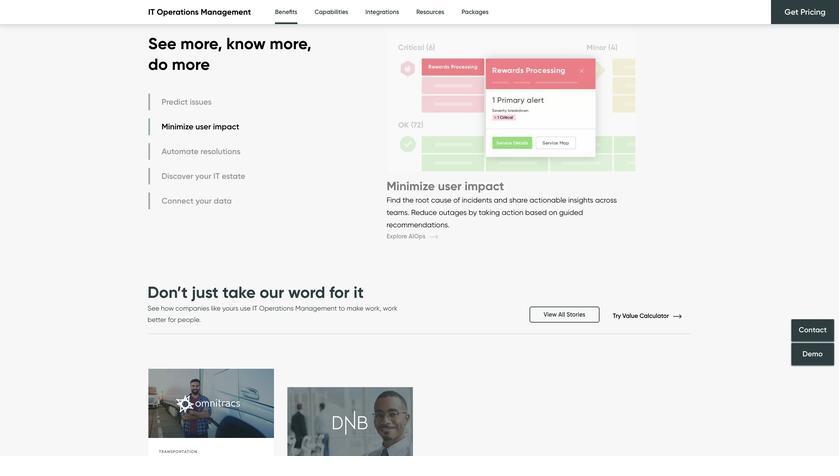 Task type: vqa. For each thing, say whether or not it's contained in the screenshot.
the right IT
yes



Task type: describe. For each thing, give the bounding box(es) containing it.
across
[[595, 196, 617, 205]]

don't
[[148, 283, 188, 303]]

do
[[148, 54, 168, 74]]

better
[[148, 316, 166, 324]]

view all stories
[[544, 312, 585, 319]]

aiops and log analytics minimize user impact image
[[387, 25, 635, 178]]

aiops
[[409, 233, 426, 240]]

connect
[[162, 196, 194, 206]]

it inside don't just take our word for it see how companies like yours use it operations management to make work, work better for people.
[[252, 305, 258, 313]]

actionable
[[530, 196, 567, 205]]

minimize user impact find the root cause of incidents and share actionable insights across teams. reduce outages by taking action based on guided recommendations.
[[387, 179, 617, 230]]

resolutions
[[201, 147, 241, 157]]

operations inside don't just take our word for it see how companies like yours use it operations management to make work, work better for people.
[[259, 305, 294, 313]]

guided
[[559, 208, 583, 217]]

our
[[260, 283, 284, 303]]

people.
[[178, 316, 201, 324]]

contact link
[[792, 320, 834, 342]]

demo link
[[792, 344, 834, 366]]

share
[[509, 196, 528, 205]]

make
[[347, 305, 364, 313]]

0 vertical spatial it
[[148, 7, 155, 17]]

based
[[525, 208, 547, 217]]

1 horizontal spatial it
[[213, 172, 220, 181]]

on
[[549, 208, 557, 217]]

word
[[288, 283, 325, 303]]

2 more, from the left
[[270, 33, 312, 54]]

integrations link
[[366, 0, 399, 24]]

demo
[[803, 350, 823, 359]]

your for discover
[[195, 172, 211, 181]]

teams.
[[387, 208, 409, 217]]

automate resolutions link
[[148, 143, 247, 160]]

how
[[161, 305, 174, 313]]

it operations management
[[148, 7, 251, 17]]

reduce
[[411, 208, 437, 217]]

just
[[192, 283, 219, 303]]

packages link
[[462, 0, 489, 24]]

explore aiops
[[387, 233, 427, 240]]

dnb improves operational efficiency image
[[287, 388, 413, 457]]

benefits link
[[275, 0, 297, 26]]

recommendations.
[[387, 221, 450, 230]]

insights
[[568, 196, 593, 205]]

user for minimize user impact
[[195, 122, 211, 132]]

minimize for minimize user impact
[[162, 122, 193, 132]]

connect your data link
[[148, 193, 247, 210]]

impact for minimize user impact find the root cause of incidents and share actionable insights across teams. reduce outages by taking action based on guided recommendations.
[[465, 179, 504, 194]]

0 horizontal spatial for
[[168, 316, 176, 324]]

pricing
[[801, 7, 826, 17]]

predict issues
[[162, 97, 212, 107]]

more
[[172, 54, 210, 74]]

all
[[558, 312, 565, 319]]

know
[[226, 33, 266, 54]]

packages
[[462, 8, 489, 16]]

get pricing link
[[771, 0, 839, 24]]

minimize user impact
[[162, 122, 239, 132]]

value
[[623, 313, 638, 320]]

0 horizontal spatial management
[[201, 7, 251, 17]]

incidents
[[462, 196, 492, 205]]

predict issues link
[[148, 94, 247, 110]]

outages
[[439, 208, 467, 217]]

automate resolutions
[[162, 147, 241, 157]]



Task type: locate. For each thing, give the bounding box(es) containing it.
1 vertical spatial user
[[438, 179, 462, 194]]

it
[[354, 283, 364, 303]]

0 horizontal spatial it
[[148, 7, 155, 17]]

1 horizontal spatial management
[[295, 305, 337, 313]]

try value calculator
[[613, 313, 671, 320]]

it
[[148, 7, 155, 17], [213, 172, 220, 181], [252, 305, 258, 313]]

1 vertical spatial impact
[[465, 179, 504, 194]]

minimize for minimize user impact find the root cause of incidents and share actionable insights across teams. reduce outages by taking action based on guided recommendations.
[[387, 179, 435, 194]]

resources link
[[416, 0, 444, 24]]

the
[[403, 196, 414, 205]]

0 horizontal spatial operations
[[157, 7, 199, 17]]

companies
[[176, 305, 209, 313]]

stories
[[567, 312, 585, 319]]

benefits
[[275, 8, 297, 16]]

see up better
[[148, 305, 159, 313]]

0 vertical spatial operations
[[157, 7, 199, 17]]

1 vertical spatial operations
[[259, 305, 294, 313]]

0 horizontal spatial more,
[[180, 33, 222, 54]]

discover your it estate
[[162, 172, 245, 181]]

0 horizontal spatial minimize
[[162, 122, 193, 132]]

for up 'to'
[[329, 283, 350, 303]]

2 vertical spatial it
[[252, 305, 258, 313]]

more, down benefits link
[[270, 33, 312, 54]]

minimize up 'automate'
[[162, 122, 193, 132]]

minimize user impact link
[[148, 119, 247, 135]]

see inside see more, know more, do more
[[148, 33, 176, 54]]

management
[[201, 7, 251, 17], [295, 305, 337, 313]]

impact up 'incidents'
[[465, 179, 504, 194]]

0 vertical spatial for
[[329, 283, 350, 303]]

minimize inside minimize user impact find the root cause of incidents and share actionable insights across teams. reduce outages by taking action based on guided recommendations.
[[387, 179, 435, 194]]

work
[[383, 305, 398, 313]]

cause
[[431, 196, 452, 205]]

to
[[339, 305, 345, 313]]

predict
[[162, 97, 188, 107]]

take
[[223, 283, 256, 303]]

user for minimize user impact find the root cause of incidents and share actionable insights across teams. reduce outages by taking action based on guided recommendations.
[[438, 179, 462, 194]]

user up of
[[438, 179, 462, 194]]

1 horizontal spatial user
[[438, 179, 462, 194]]

estate
[[222, 172, 245, 181]]

1 more, from the left
[[180, 33, 222, 54]]

1 horizontal spatial minimize
[[387, 179, 435, 194]]

minimize up the
[[387, 179, 435, 194]]

integrations
[[366, 8, 399, 16]]

capabilities
[[315, 8, 348, 16]]

explore aiops link
[[387, 233, 448, 240]]

1 vertical spatial minimize
[[387, 179, 435, 194]]

omnitracs decreases customer-impacting incidents 65% image
[[148, 370, 274, 440]]

data
[[214, 196, 232, 206]]

use
[[240, 305, 251, 313]]

action
[[502, 208, 524, 217]]

impact up resolutions
[[213, 122, 239, 132]]

1 vertical spatial see
[[148, 305, 159, 313]]

user inside minimize user impact find the root cause of incidents and share actionable insights across teams. reduce outages by taking action based on guided recommendations.
[[438, 179, 462, 194]]

like
[[211, 305, 221, 313]]

1 horizontal spatial impact
[[465, 179, 504, 194]]

0 horizontal spatial user
[[195, 122, 211, 132]]

see up the do
[[148, 33, 176, 54]]

your down automate resolutions
[[195, 172, 211, 181]]

calculator
[[640, 313, 669, 320]]

0 vertical spatial impact
[[213, 122, 239, 132]]

0 horizontal spatial impact
[[213, 122, 239, 132]]

management inside don't just take our word for it see how companies like yours use it operations management to make work, work better for people.
[[295, 305, 337, 313]]

your
[[195, 172, 211, 181], [196, 196, 212, 206]]

minimize
[[162, 122, 193, 132], [387, 179, 435, 194]]

0 vertical spatial minimize
[[162, 122, 193, 132]]

0 vertical spatial user
[[195, 122, 211, 132]]

try
[[613, 313, 621, 320]]

for down how
[[168, 316, 176, 324]]

impact
[[213, 122, 239, 132], [465, 179, 504, 194]]

more, up "more"
[[180, 33, 222, 54]]

1 vertical spatial it
[[213, 172, 220, 181]]

0 vertical spatial management
[[201, 7, 251, 17]]

get pricing
[[785, 7, 826, 17]]

operations
[[157, 7, 199, 17], [259, 305, 294, 313]]

2 horizontal spatial it
[[252, 305, 258, 313]]

and
[[494, 196, 507, 205]]

1 vertical spatial management
[[295, 305, 337, 313]]

see more, know more, do more
[[148, 33, 312, 74]]

impact for minimize user impact
[[213, 122, 239, 132]]

explore
[[387, 233, 407, 240]]

try value calculator link
[[613, 313, 692, 320]]

user
[[195, 122, 211, 132], [438, 179, 462, 194]]

for
[[329, 283, 350, 303], [168, 316, 176, 324]]

discover
[[162, 172, 193, 181]]

find
[[387, 196, 401, 205]]

impact inside minimize user impact find the root cause of incidents and share actionable insights across teams. reduce outages by taking action based on guided recommendations.
[[465, 179, 504, 194]]

1 vertical spatial your
[[196, 196, 212, 206]]

resources
[[416, 8, 444, 16]]

discover your it estate link
[[148, 168, 247, 185]]

1 vertical spatial for
[[168, 316, 176, 324]]

1 horizontal spatial more,
[[270, 33, 312, 54]]

work,
[[365, 305, 381, 313]]

view all stories link
[[530, 307, 600, 323]]

see inside don't just take our word for it see how companies like yours use it operations management to make work, work better for people.
[[148, 305, 159, 313]]

of
[[453, 196, 460, 205]]

yours
[[222, 305, 238, 313]]

issues
[[190, 97, 212, 107]]

your for connect
[[196, 196, 212, 206]]

1 horizontal spatial operations
[[259, 305, 294, 313]]

contact
[[799, 326, 827, 335]]

more,
[[180, 33, 222, 54], [270, 33, 312, 54]]

0 vertical spatial your
[[195, 172, 211, 181]]

root
[[416, 196, 429, 205]]

user up automate resolutions
[[195, 122, 211, 132]]

capabilities link
[[315, 0, 348, 24]]

see
[[148, 33, 176, 54], [148, 305, 159, 313]]

by
[[469, 208, 477, 217]]

your left "data"
[[196, 196, 212, 206]]

impact inside minimize user impact link
[[213, 122, 239, 132]]

automate
[[162, 147, 199, 157]]

taking
[[479, 208, 500, 217]]

get
[[785, 7, 799, 17]]

connect your data
[[162, 196, 232, 206]]

don't just take our word for it see how companies like yours use it operations management to make work, work better for people.
[[148, 283, 398, 324]]

1 horizontal spatial for
[[329, 283, 350, 303]]

view
[[544, 312, 557, 319]]

0 vertical spatial see
[[148, 33, 176, 54]]



